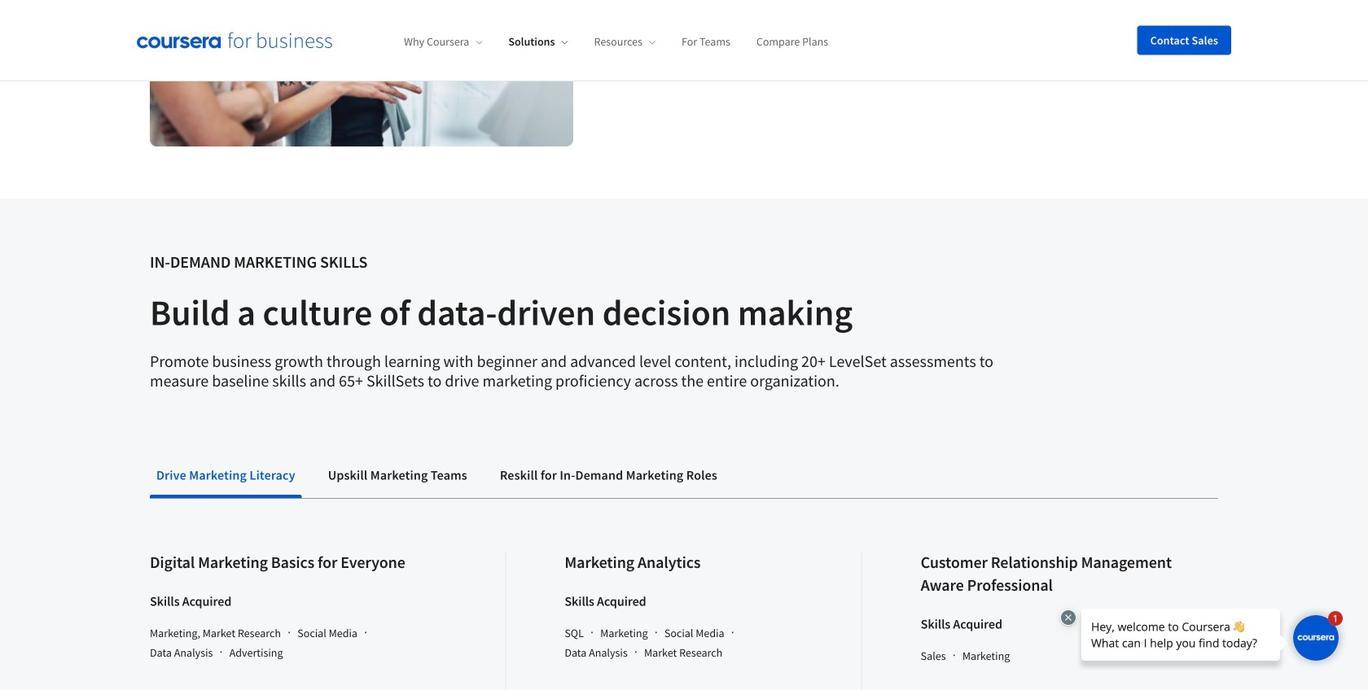 Task type: locate. For each thing, give the bounding box(es) containing it.
tab panel
[[150, 499, 1218, 691]]

coursera for business image
[[137, 32, 332, 49]]

content tabs tab list
[[150, 456, 1218, 498]]



Task type: vqa. For each thing, say whether or not it's contained in the screenshot.
Su
no



